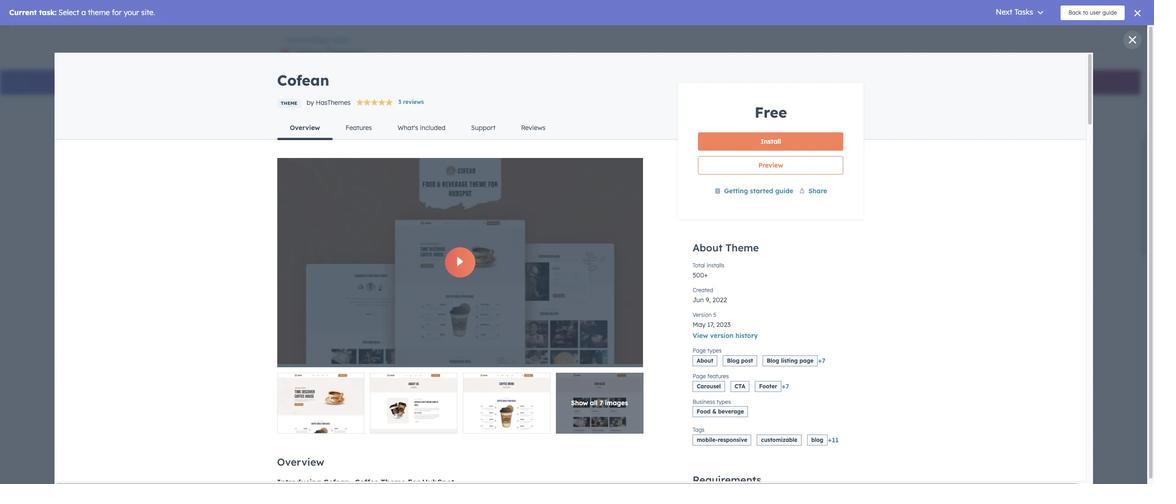 Task type: describe. For each thing, give the bounding box(es) containing it.
themes
[[325, 46, 365, 60]]

back
[[287, 37, 301, 44]]

back to theme library link
[[280, 37, 350, 44]]

back to theme library
[[287, 37, 350, 44]]

close image
[[1129, 36, 1136, 44]]

shop themes
[[295, 46, 365, 60]]



Task type: locate. For each thing, give the bounding box(es) containing it.
theme
[[310, 37, 328, 44]]

shop
[[295, 46, 322, 60]]

library
[[330, 37, 350, 44]]

to
[[303, 37, 308, 44]]



Task type: vqa. For each thing, say whether or not it's contained in the screenshot.
2nd link opens in a new window icon from the top
no



